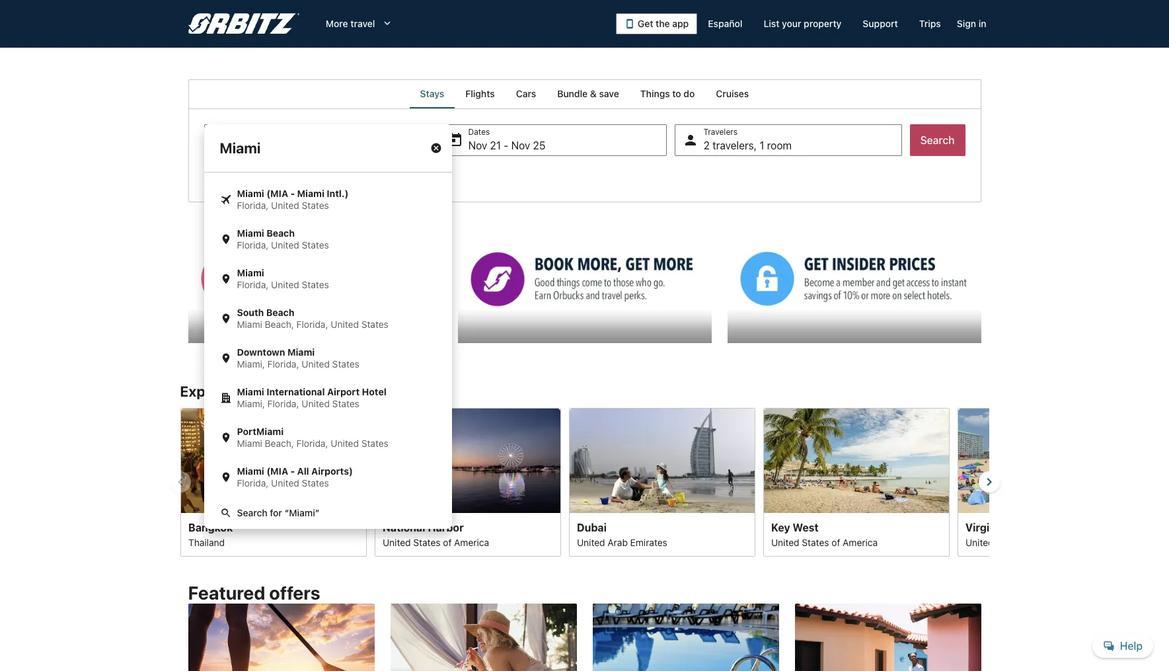 Task type: vqa. For each thing, say whether or not it's contained in the screenshot.
Mexico to the middle
no



Task type: describe. For each thing, give the bounding box(es) containing it.
sign in
[[957, 18, 987, 29]]

intl.)
[[327, 188, 349, 199]]

miami beach florida, united states
[[237, 227, 329, 251]]

get the app link
[[616, 13, 698, 34]]

united inside miami beach florida, united states
[[271, 239, 299, 251]]

small image for miami
[[220, 273, 232, 285]]

"miami"
[[285, 507, 320, 518]]

things to do link
[[630, 79, 706, 108]]

miami (mia - miami intl.) florida, united states
[[237, 188, 349, 211]]

of for beach
[[1026, 536, 1035, 548]]

a for flight
[[241, 169, 246, 181]]

florida, inside miami florida, united states
[[237, 279, 269, 290]]

bundle & save link
[[547, 79, 630, 108]]

español
[[708, 18, 743, 29]]

in inside "featured offers" main content
[[274, 383, 286, 400]]

support
[[863, 18, 899, 29]]

miami inside the 'miami international airport hotel miami, florida, united states'
[[237, 386, 264, 397]]

airport
[[327, 386, 360, 397]]

united inside portmiami miami beach, florida, united states
[[331, 438, 359, 449]]

miami (mia - all airports) florida, united states
[[237, 466, 353, 489]]

2 small image from the top
[[220, 507, 232, 519]]

virginia beach showing a beach, general coastal views and a coastal town image
[[958, 408, 1144, 513]]

your
[[782, 18, 802, 29]]

1 nov from the left
[[469, 140, 488, 151]]

national
[[383, 521, 425, 533]]

united inside miami (mia - miami intl.) florida, united states
[[271, 200, 299, 211]]

states inside the downtown miami miami, florida, united states
[[332, 358, 360, 370]]

&
[[590, 88, 597, 99]]

west
[[793, 521, 819, 533]]

united inside miami florida, united states
[[271, 279, 299, 290]]

states inside the miami (mia - all airports) florida, united states
[[302, 477, 329, 489]]

united inside the downtown miami miami, florida, united states
[[302, 358, 330, 370]]

search button
[[910, 124, 966, 156]]

trips link
[[909, 12, 952, 36]]

miami florida, united states
[[237, 267, 329, 290]]

downtown miami miami, florida, united states
[[237, 347, 360, 370]]

small image for miami international airport hotel
[[220, 392, 232, 404]]

1 opens in a new window image from the left
[[187, 234, 199, 246]]

downtown
[[237, 347, 285, 358]]

app
[[673, 18, 689, 29]]

arab
[[608, 536, 628, 548]]

flight
[[248, 169, 270, 181]]

florida, inside portmiami miami beach, florida, united states
[[297, 438, 328, 449]]

trips
[[920, 18, 942, 29]]

list your property
[[764, 18, 842, 29]]

get
[[638, 18, 654, 29]]

more travel
[[326, 18, 375, 29]]

more
[[326, 18, 348, 29]]

of for harbor
[[443, 536, 452, 548]]

bangkok featuring a bridge, skyline and a river or creek image
[[180, 408, 367, 513]]

miami, inside the 'miami international airport hotel miami, florida, united states'
[[237, 398, 265, 409]]

states inside portmiami miami beach, florida, united states
[[362, 438, 389, 449]]

2
[[704, 140, 710, 151]]

south
[[237, 307, 264, 318]]

international
[[267, 386, 325, 397]]

more travel button
[[315, 12, 404, 36]]

25
[[533, 140, 546, 151]]

small image for portmiami
[[220, 432, 232, 444]]

sign in button
[[952, 12, 992, 36]]

key
[[771, 521, 790, 533]]

states inside "national harbor united states of america"
[[413, 536, 440, 548]]

america for harbor
[[454, 536, 489, 548]]

states inside the 'miami international airport hotel miami, florida, united states'
[[332, 398, 360, 409]]

travel
[[351, 18, 375, 29]]

featured offers
[[188, 582, 321, 604]]

save
[[599, 88, 620, 99]]

stays link
[[410, 79, 455, 108]]

list your property link
[[754, 12, 853, 36]]

(mia for miami
[[267, 188, 288, 199]]

america for west
[[843, 536, 878, 548]]

add a car
[[295, 169, 336, 181]]

florida, inside the 'miami international airport hotel miami, florida, united states'
[[268, 398, 299, 409]]

property
[[804, 18, 842, 29]]

airports)
[[312, 466, 353, 477]]

2 nov from the left
[[512, 140, 531, 151]]

small image for miami beach
[[220, 233, 232, 245]]

united inside dubai united arab emirates
[[577, 536, 605, 548]]

beach, inside portmiami miami beach, florida, united states
[[265, 438, 294, 449]]

portmiami
[[237, 426, 284, 437]]

nov 21 - nov 25 button
[[439, 124, 667, 156]]

beach for south beach
[[266, 307, 295, 318]]

hotel
[[362, 386, 387, 397]]

nov 21 - nov 25
[[469, 140, 546, 151]]

thailand
[[188, 536, 225, 548]]

explore
[[180, 383, 231, 400]]

explore stays in trending destinations
[[180, 383, 434, 400]]

miami international airport hotel miami, florida, united states
[[237, 386, 387, 409]]

south beach featuring tropical scenes, general coastal views and a beach image
[[764, 408, 950, 513]]

miami, inside the downtown miami miami, florida, united states
[[237, 358, 265, 370]]

states inside miami florida, united states
[[302, 279, 329, 290]]

national harbor united states of america
[[383, 521, 489, 548]]

list
[[764, 18, 780, 29]]

dubai
[[577, 521, 607, 533]]

1 small image from the top
[[220, 313, 232, 325]]

key west united states of america
[[771, 521, 878, 548]]

small image for miami (mia - all airports)
[[220, 472, 232, 483]]



Task type: locate. For each thing, give the bounding box(es) containing it.
- for miami
[[291, 188, 295, 199]]

get the app
[[638, 18, 689, 29]]

1 horizontal spatial in
[[979, 18, 987, 29]]

add a flight
[[221, 169, 270, 181]]

florida, up the downtown miami miami, florida, united states
[[297, 319, 328, 330]]

portmiami miami beach, florida, united states
[[237, 426, 389, 449]]

small image down add a flight
[[220, 194, 232, 206]]

united down international
[[302, 398, 330, 409]]

0 vertical spatial -
[[504, 140, 509, 151]]

2 a from the left
[[315, 169, 320, 181]]

miami inside south beach miami beach, florida, united states
[[237, 319, 262, 330]]

a left flight
[[241, 169, 246, 181]]

to
[[673, 88, 682, 99]]

bundle & save
[[558, 88, 620, 99]]

- right 21
[[504, 140, 509, 151]]

florida, down downtown
[[268, 358, 299, 370]]

1 horizontal spatial add
[[295, 169, 312, 181]]

destinations
[[350, 383, 434, 400]]

miami inside miami florida, united states
[[237, 267, 264, 278]]

1
[[760, 140, 765, 151]]

beach
[[267, 227, 295, 239], [266, 307, 295, 318], [1008, 521, 1039, 533]]

miami
[[237, 188, 264, 199], [297, 188, 325, 199], [237, 227, 264, 239], [237, 267, 264, 278], [237, 319, 262, 330], [288, 347, 315, 358], [237, 386, 264, 397], [237, 438, 262, 449], [237, 466, 264, 477]]

travelers,
[[713, 140, 757, 151]]

1 vertical spatial search
[[237, 507, 268, 518]]

- left "intl.)"
[[291, 188, 295, 199]]

states inside key west united states of america
[[802, 536, 829, 548]]

2 vertical spatial beach
[[1008, 521, 1039, 533]]

1 vertical spatial beach
[[266, 307, 295, 318]]

a for car
[[315, 169, 320, 181]]

beach, up downtown
[[265, 319, 294, 330]]

small image left "south"
[[220, 313, 232, 325]]

florida, inside miami (mia - miami intl.) florida, united states
[[237, 200, 269, 211]]

0 horizontal spatial opens in a new window image
[[187, 234, 199, 246]]

- for all
[[291, 466, 295, 477]]

of
[[443, 536, 452, 548], [832, 536, 840, 548], [1026, 536, 1035, 548]]

florida, up miami florida, united states
[[237, 239, 269, 251]]

small image left stays
[[220, 392, 232, 404]]

small image left miami beach florida, united states
[[220, 233, 232, 245]]

united down national
[[383, 536, 411, 548]]

of inside 'virginia beach united states of america'
[[1026, 536, 1035, 548]]

7 small image from the top
[[220, 472, 232, 483]]

miami inside the miami (mia - all airports) florida, united states
[[237, 466, 264, 477]]

(mia down flight
[[267, 188, 288, 199]]

jumeira beach and park featuring a beach as well as a small group of people image
[[569, 408, 756, 513]]

states inside miami beach florida, united states
[[302, 239, 329, 251]]

1 small image from the top
[[220, 194, 232, 206]]

all
[[297, 466, 309, 477]]

tab list containing stays
[[188, 79, 982, 108]]

-
[[504, 140, 509, 151], [291, 188, 295, 199], [291, 466, 295, 477]]

united up the downtown miami miami, florida, united states
[[331, 319, 359, 330]]

florida, down international
[[268, 398, 299, 409]]

florida, inside the miami (mia - all airports) florida, united states
[[237, 477, 269, 489]]

featured offers region
[[180, 575, 990, 671]]

beach right virginia
[[1008, 521, 1039, 533]]

(mia inside miami (mia - miami intl.) florida, united states
[[267, 188, 288, 199]]

tab list
[[188, 79, 982, 108]]

2 small image from the top
[[220, 233, 232, 245]]

add left flight
[[221, 169, 238, 181]]

2 travelers, 1 room button
[[675, 124, 902, 156]]

1 horizontal spatial opens in a new window image
[[457, 234, 469, 246]]

harbor
[[428, 521, 464, 533]]

0 horizontal spatial america
[[454, 536, 489, 548]]

support link
[[853, 12, 909, 36]]

add for add a flight
[[221, 169, 238, 181]]

united inside key west united states of america
[[771, 536, 800, 548]]

america inside "national harbor united states of america"
[[454, 536, 489, 548]]

3 of from the left
[[1026, 536, 1035, 548]]

florida, inside miami beach florida, united states
[[237, 239, 269, 251]]

united up south beach miami beach, florida, united states
[[271, 279, 299, 290]]

florida, up all
[[297, 438, 328, 449]]

add left "car"
[[295, 169, 312, 181]]

download the app button image
[[625, 19, 635, 29]]

miami inside miami beach florida, united states
[[237, 227, 264, 239]]

Going to text field
[[204, 124, 452, 172]]

small image up bangkok
[[220, 507, 232, 519]]

1 vertical spatial (mia
[[267, 466, 288, 477]]

flights link
[[455, 79, 506, 108]]

states
[[302, 200, 329, 211], [302, 239, 329, 251], [302, 279, 329, 290], [362, 319, 389, 330], [332, 358, 360, 370], [332, 398, 360, 409], [362, 438, 389, 449], [302, 477, 329, 489], [413, 536, 440, 548], [802, 536, 829, 548], [997, 536, 1024, 548]]

states inside miami (mia - miami intl.) florida, united states
[[302, 200, 329, 211]]

states inside 'virginia beach united states of america'
[[997, 536, 1024, 548]]

things to do
[[641, 88, 695, 99]]

1 of from the left
[[443, 536, 452, 548]]

united inside 'virginia beach united states of america'
[[966, 536, 994, 548]]

united up trending
[[302, 358, 330, 370]]

small image for miami (mia - miami intl.)
[[220, 194, 232, 206]]

search for search for "miami"
[[237, 507, 268, 518]]

0 vertical spatial search
[[921, 134, 955, 146]]

5 small image from the top
[[220, 392, 232, 404]]

a left "car"
[[315, 169, 320, 181]]

1 horizontal spatial a
[[315, 169, 320, 181]]

1 horizontal spatial search
[[921, 134, 955, 146]]

0 horizontal spatial of
[[443, 536, 452, 548]]

0 vertical spatial miami,
[[237, 358, 265, 370]]

america inside 'virginia beach united states of america'
[[1037, 536, 1072, 548]]

orbitz logo image
[[188, 13, 300, 34]]

2 america from the left
[[843, 536, 878, 548]]

america for beach
[[1037, 536, 1072, 548]]

things
[[641, 88, 670, 99]]

show next card image
[[982, 474, 998, 490]]

america
[[454, 536, 489, 548], [843, 536, 878, 548], [1037, 536, 1072, 548]]

opens in a new window image
[[187, 234, 199, 246], [457, 234, 469, 246]]

clear going to image
[[430, 142, 442, 154]]

united inside "national harbor united states of america"
[[383, 536, 411, 548]]

florida, up search for "miami"
[[237, 477, 269, 489]]

a
[[241, 169, 246, 181], [315, 169, 320, 181]]

1 a from the left
[[241, 169, 246, 181]]

1 vertical spatial -
[[291, 188, 295, 199]]

0 vertical spatial beach
[[267, 227, 295, 239]]

2 travelers, 1 room
[[704, 140, 792, 151]]

0 horizontal spatial in
[[274, 383, 286, 400]]

in inside dropdown button
[[979, 18, 987, 29]]

small image right show previous card icon
[[220, 472, 232, 483]]

(mia inside the miami (mia - all airports) florida, united states
[[267, 466, 288, 477]]

of inside "national harbor united states of america"
[[443, 536, 452, 548]]

3 america from the left
[[1037, 536, 1072, 548]]

2 vertical spatial -
[[291, 466, 295, 477]]

0 vertical spatial beach,
[[265, 319, 294, 330]]

emirates
[[630, 536, 668, 548]]

car
[[322, 169, 336, 181]]

america inside key west united states of america
[[843, 536, 878, 548]]

search inside button
[[921, 134, 955, 146]]

beach right "south"
[[266, 307, 295, 318]]

3 small image from the top
[[220, 273, 232, 285]]

florida, inside the downtown miami miami, florida, united states
[[268, 358, 299, 370]]

miami inside portmiami miami beach, florida, united states
[[237, 438, 262, 449]]

for
[[270, 507, 282, 518]]

united down all
[[271, 477, 299, 489]]

1 vertical spatial miami,
[[237, 398, 265, 409]]

offers
[[269, 582, 321, 604]]

miami, up portmiami
[[237, 398, 265, 409]]

virginia beach united states of america
[[966, 521, 1072, 548]]

tab list inside "featured offers" main content
[[188, 79, 982, 108]]

add for add a car
[[295, 169, 312, 181]]

2 of from the left
[[832, 536, 840, 548]]

0 horizontal spatial nov
[[469, 140, 488, 151]]

(mia
[[267, 188, 288, 199], [267, 466, 288, 477]]

states inside south beach miami beach, florida, united states
[[362, 319, 389, 330]]

2 miami, from the top
[[237, 398, 265, 409]]

featured
[[188, 582, 265, 604]]

of inside key west united states of america
[[832, 536, 840, 548]]

miami, down downtown
[[237, 358, 265, 370]]

small image left downtown
[[220, 352, 232, 364]]

united down the dubai
[[577, 536, 605, 548]]

bangkok thailand
[[188, 521, 233, 548]]

south beach miami beach, florida, united states
[[237, 307, 389, 330]]

0 horizontal spatial a
[[241, 169, 246, 181]]

stays
[[234, 383, 271, 400]]

0 horizontal spatial search
[[237, 507, 268, 518]]

in
[[979, 18, 987, 29], [274, 383, 286, 400]]

miami inside the downtown miami miami, florida, united states
[[288, 347, 315, 358]]

bundle
[[558, 88, 588, 99]]

small image
[[220, 313, 232, 325], [220, 507, 232, 519]]

florida,
[[237, 200, 269, 211], [237, 239, 269, 251], [237, 279, 269, 290], [297, 319, 328, 330], [268, 358, 299, 370], [268, 398, 299, 409], [297, 438, 328, 449], [237, 477, 269, 489]]

- inside miami (mia - miami intl.) florida, united states
[[291, 188, 295, 199]]

beach, inside south beach miami beach, florida, united states
[[265, 319, 294, 330]]

united down key
[[771, 536, 800, 548]]

nov left 21
[[469, 140, 488, 151]]

add
[[221, 169, 238, 181], [295, 169, 312, 181]]

6 small image from the top
[[220, 432, 232, 444]]

miami,
[[237, 358, 265, 370], [237, 398, 265, 409]]

in right sign
[[979, 18, 987, 29]]

search for search
[[921, 134, 955, 146]]

dubai united arab emirates
[[577, 521, 668, 548]]

room
[[768, 140, 792, 151]]

0 vertical spatial in
[[979, 18, 987, 29]]

- for nov
[[504, 140, 509, 151]]

2 horizontal spatial of
[[1026, 536, 1035, 548]]

florida, down flight
[[237, 200, 269, 211]]

do
[[684, 88, 695, 99]]

beach for virginia beach
[[1008, 521, 1039, 533]]

beach, down portmiami
[[265, 438, 294, 449]]

2 add from the left
[[295, 169, 312, 181]]

cars link
[[506, 79, 547, 108]]

cars
[[516, 88, 536, 99]]

0 vertical spatial (mia
[[267, 188, 288, 199]]

cruises link
[[706, 79, 760, 108]]

in right stays
[[274, 383, 286, 400]]

1 horizontal spatial america
[[843, 536, 878, 548]]

21
[[490, 140, 501, 151]]

flights
[[466, 88, 495, 99]]

united inside the miami (mia - all airports) florida, united states
[[271, 477, 299, 489]]

beach inside south beach miami beach, florida, united states
[[266, 307, 295, 318]]

of for west
[[832, 536, 840, 548]]

florida, inside south beach miami beach, florida, united states
[[297, 319, 328, 330]]

2 opens in a new window image from the left
[[457, 234, 469, 246]]

1 (mia from the top
[[267, 188, 288, 199]]

beach down miami (mia - miami intl.) florida, united states
[[267, 227, 295, 239]]

trending
[[289, 383, 347, 400]]

- left all
[[291, 466, 295, 477]]

small image for downtown miami
[[220, 352, 232, 364]]

1 america from the left
[[454, 536, 489, 548]]

beach inside 'virginia beach united states of america'
[[1008, 521, 1039, 533]]

cruises
[[716, 88, 749, 99]]

small image left portmiami
[[220, 432, 232, 444]]

beach,
[[265, 319, 294, 330], [265, 438, 294, 449]]

show previous card image
[[172, 474, 188, 490]]

nov
[[469, 140, 488, 151], [512, 140, 531, 151]]

united up airports)
[[331, 438, 359, 449]]

1 vertical spatial small image
[[220, 507, 232, 519]]

1 beach, from the top
[[265, 319, 294, 330]]

stays
[[420, 88, 445, 99]]

united
[[271, 200, 299, 211], [271, 239, 299, 251], [271, 279, 299, 290], [331, 319, 359, 330], [302, 358, 330, 370], [302, 398, 330, 409], [331, 438, 359, 449], [271, 477, 299, 489], [383, 536, 411, 548], [577, 536, 605, 548], [771, 536, 800, 548], [966, 536, 994, 548]]

small image
[[220, 194, 232, 206], [220, 233, 232, 245], [220, 273, 232, 285], [220, 352, 232, 364], [220, 392, 232, 404], [220, 432, 232, 444], [220, 472, 232, 483]]

español button
[[698, 12, 754, 36]]

search
[[921, 134, 955, 146], [237, 507, 268, 518]]

2 horizontal spatial america
[[1037, 536, 1072, 548]]

search for "miami"
[[237, 507, 320, 518]]

small image left miami florida, united states
[[220, 273, 232, 285]]

(mia for all
[[267, 466, 288, 477]]

featured offers main content
[[0, 79, 1170, 671]]

the
[[656, 18, 670, 29]]

sign
[[957, 18, 977, 29]]

2 (mia from the top
[[267, 466, 288, 477]]

beach inside miami beach florida, united states
[[267, 227, 295, 239]]

(mia left all
[[267, 466, 288, 477]]

0 horizontal spatial add
[[221, 169, 238, 181]]

virginia
[[966, 521, 1005, 533]]

- inside the miami (mia - all airports) florida, united states
[[291, 466, 295, 477]]

united inside south beach miami beach, florida, united states
[[331, 319, 359, 330]]

1 vertical spatial beach,
[[265, 438, 294, 449]]

1 vertical spatial in
[[274, 383, 286, 400]]

0 vertical spatial small image
[[220, 313, 232, 325]]

- inside nov 21 - nov 25 "button"
[[504, 140, 509, 151]]

united down virginia
[[966, 536, 994, 548]]

beach for miami beach
[[267, 227, 295, 239]]

1 miami, from the top
[[237, 358, 265, 370]]

nov left 25
[[512, 140, 531, 151]]

4 small image from the top
[[220, 352, 232, 364]]

florida, up "south"
[[237, 279, 269, 290]]

united up miami florida, united states
[[271, 239, 299, 251]]

1 horizontal spatial of
[[832, 536, 840, 548]]

united inside the 'miami international airport hotel miami, florida, united states'
[[302, 398, 330, 409]]

2 beach, from the top
[[265, 438, 294, 449]]

united up miami beach florida, united states
[[271, 200, 299, 211]]

1 add from the left
[[221, 169, 238, 181]]

bangkok
[[188, 521, 233, 533]]

1 horizontal spatial nov
[[512, 140, 531, 151]]



